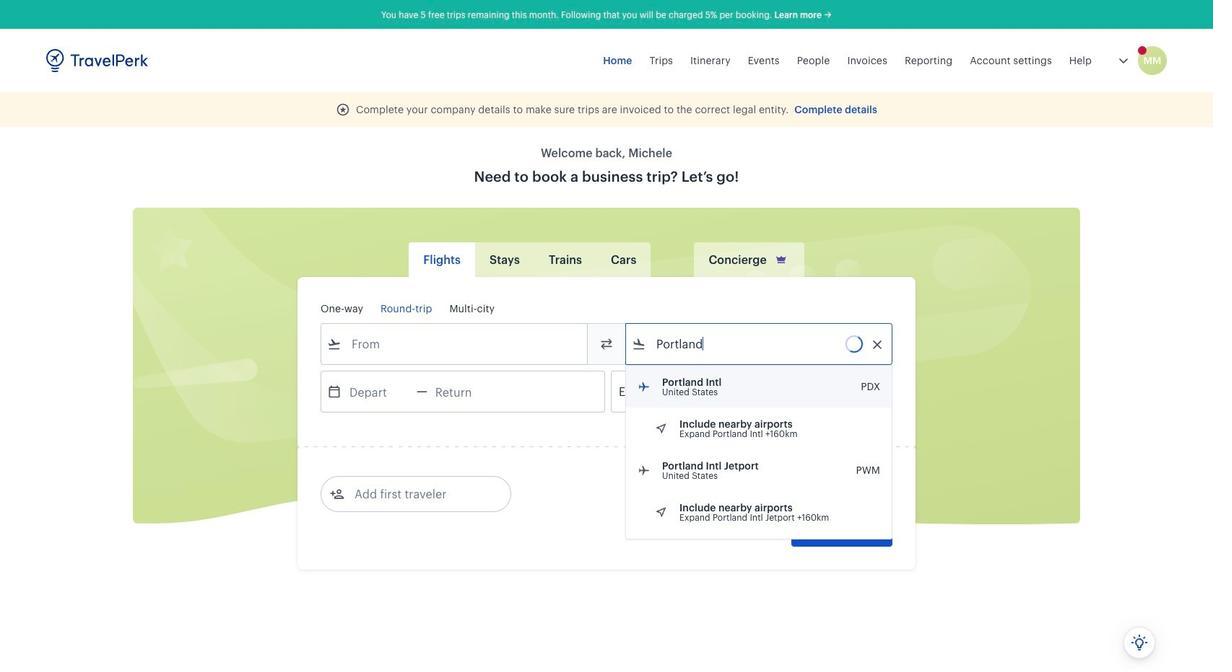 Task type: describe. For each thing, give the bounding box(es) containing it.
To search field
[[646, 333, 873, 356]]

Add first traveler search field
[[345, 483, 495, 506]]

Depart text field
[[342, 372, 417, 412]]



Task type: locate. For each thing, give the bounding box(es) containing it.
Return text field
[[427, 372, 503, 412]]

From search field
[[342, 333, 568, 356]]



